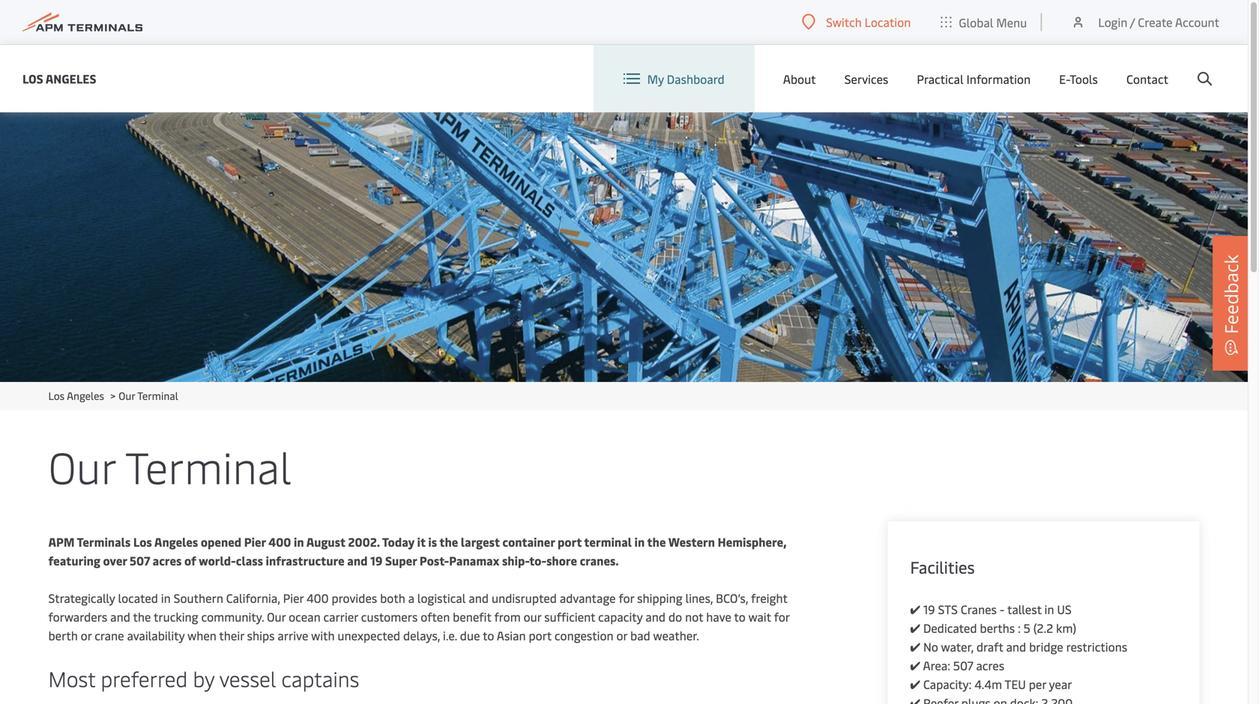 Task type: vqa. For each thing, say whether or not it's contained in the screenshot.
it
yes



Task type: describe. For each thing, give the bounding box(es) containing it.
switch location
[[827, 14, 912, 30]]

located
[[118, 591, 158, 607]]

with
[[311, 628, 335, 644]]

dashboard
[[667, 71, 725, 87]]

:
[[1019, 621, 1021, 637]]

western
[[669, 534, 716, 550]]

august
[[307, 534, 346, 550]]

often
[[421, 609, 450, 625]]

by
[[193, 665, 215, 693]]

5
[[1024, 621, 1031, 637]]

sufficient
[[545, 609, 596, 625]]

0 horizontal spatial for
[[619, 591, 635, 607]]

my dashboard
[[648, 71, 725, 87]]

delays,
[[403, 628, 440, 644]]

super
[[385, 553, 417, 569]]

sts
[[939, 602, 958, 618]]

freight
[[752, 591, 788, 607]]

to-
[[530, 553, 547, 569]]

apm
[[48, 534, 75, 550]]

km)
[[1057, 621, 1077, 637]]

community.
[[201, 609, 264, 625]]

hemisphere,
[[718, 534, 787, 550]]

0 vertical spatial terminal
[[137, 389, 178, 403]]

cranes
[[961, 602, 997, 618]]

weather.
[[654, 628, 700, 644]]

angeles for los angeles > our terminal
[[67, 389, 104, 403]]

most preferred by vessel captains
[[48, 665, 360, 693]]

crane
[[95, 628, 124, 644]]

ship-
[[502, 553, 530, 569]]

about button
[[784, 45, 817, 112]]

3 ✔ from the top
[[911, 639, 921, 655]]

>
[[110, 389, 116, 403]]

teu
[[1005, 677, 1027, 693]]

used ship-to-shore (sts) cranes in north america image
[[0, 112, 1249, 382]]

in inside strategically located in southern california, pier 400 provides both a logistical and undisrupted advantage for shipping lines, bco's, freight forwarders and the trucking community. our ocean carrier customers often benefit from our sufficient capacity and do not have to wait for berth or crane availability when their ships arrive with unexpected delays, i.e. due to asian port congestion or bad weather.
[[161, 591, 171, 607]]

logistical
[[418, 591, 466, 607]]

undisrupted
[[492, 591, 557, 607]]

restrictions
[[1067, 639, 1128, 655]]

services button
[[845, 45, 889, 112]]

terminal
[[585, 534, 632, 550]]

vessel
[[220, 665, 276, 693]]

about
[[784, 71, 817, 87]]

per
[[1030, 677, 1047, 693]]

contact
[[1127, 71, 1169, 87]]

strategically
[[48, 591, 115, 607]]

over
[[103, 553, 127, 569]]

1 vertical spatial los angeles link
[[48, 389, 104, 403]]

my dashboard button
[[624, 45, 725, 112]]

-
[[1000, 602, 1005, 618]]

both
[[380, 591, 406, 607]]

4 ✔ from the top
[[911, 658, 921, 674]]

advantage
[[560, 591, 616, 607]]

the inside strategically located in southern california, pier 400 provides both a logistical and undisrupted advantage for shipping lines, bco's, freight forwarders and the trucking community. our ocean carrier customers often benefit from our sufficient capacity and do not have to wait for berth or crane availability when their ships arrive with unexpected delays, i.e. due to asian port congestion or bad weather.
[[133, 609, 151, 625]]

19 inside apm terminals los angeles opened pier 400 in august 2002. today it is the largest container port terminal in the western hemisphere, featuring over 507 acres of world-class infrastructure and 19 super post-panamax ship-to-shore cranes.
[[371, 553, 383, 569]]

✔ 19 sts cranes - tallest in us ✔ dedicated berths : 5 (2.2 km) ✔ no water, draft and bridge restrictions ✔ area: 507 acres ✔ capacity: 4.4m teu per year
[[911, 602, 1128, 693]]

world-
[[199, 553, 236, 569]]

e-tools
[[1060, 71, 1099, 87]]

1 vertical spatial our
[[48, 437, 115, 496]]

my
[[648, 71, 664, 87]]

login / create account
[[1099, 14, 1220, 30]]

400 for provides
[[307, 591, 329, 607]]

infrastructure
[[266, 553, 345, 569]]

terminals
[[77, 534, 131, 550]]

availability
[[127, 628, 185, 644]]

us
[[1058, 602, 1072, 618]]

of
[[184, 553, 196, 569]]

their
[[219, 628, 244, 644]]

507 for area:
[[954, 658, 974, 674]]

benefit
[[453, 609, 492, 625]]

in right terminal
[[635, 534, 645, 550]]

4.4m
[[975, 677, 1003, 693]]

post-
[[420, 553, 449, 569]]

2002.
[[348, 534, 380, 550]]

angeles for los angeles
[[46, 70, 96, 87]]

opened
[[201, 534, 242, 550]]

draft
[[977, 639, 1004, 655]]

not
[[686, 609, 704, 625]]

1 or from the left
[[81, 628, 92, 644]]

tallest
[[1008, 602, 1042, 618]]

2 ✔ from the top
[[911, 621, 921, 637]]

bad
[[631, 628, 651, 644]]

berths
[[981, 621, 1016, 637]]

1 horizontal spatial the
[[440, 534, 458, 550]]

southern
[[174, 591, 223, 607]]

area:
[[924, 658, 951, 674]]

switch
[[827, 14, 862, 30]]

when
[[188, 628, 217, 644]]

apm terminals los angeles opened pier 400 in august 2002. today it is the largest container port terminal in the western hemisphere, featuring over 507 acres of world-class infrastructure and 19 super post-panamax ship-to-shore cranes.
[[48, 534, 787, 569]]

in up the infrastructure
[[294, 534, 304, 550]]

pier for california,
[[283, 591, 304, 607]]

wait
[[749, 609, 772, 625]]

captains
[[282, 665, 360, 693]]

container
[[503, 534, 555, 550]]

account
[[1176, 14, 1220, 30]]

our inside strategically located in southern california, pier 400 provides both a logistical and undisrupted advantage for shipping lines, bco's, freight forwarders and the trucking community. our ocean carrier customers often benefit from our sufficient capacity and do not have to wait for berth or crane availability when their ships arrive with unexpected delays, i.e. due to asian port congestion or bad weather.
[[267, 609, 286, 625]]



Task type: locate. For each thing, give the bounding box(es) containing it.
e-tools button
[[1060, 45, 1099, 112]]

0 vertical spatial for
[[619, 591, 635, 607]]

provides
[[332, 591, 377, 607]]

in up trucking
[[161, 591, 171, 607]]

port inside apm terminals los angeles opened pier 400 in august 2002. today it is the largest container port terminal in the western hemisphere, featuring over 507 acres of world-class infrastructure and 19 super post-panamax ship-to-shore cranes.
[[558, 534, 582, 550]]

practical
[[918, 71, 964, 87]]

california,
[[226, 591, 280, 607]]

19 inside ✔ 19 sts cranes - tallest in us ✔ dedicated berths : 5 (2.2 km) ✔ no water, draft and bridge restrictions ✔ area: 507 acres ✔ capacity: 4.4m teu per year
[[924, 602, 936, 618]]

pier inside strategically located in southern california, pier 400 provides both a logistical and undisrupted advantage for shipping lines, bco's, freight forwarders and the trucking community. our ocean carrier customers often benefit from our sufficient capacity and do not have to wait for berth or crane availability when their ships arrive with unexpected delays, i.e. due to asian port congestion or bad weather.
[[283, 591, 304, 607]]

and inside ✔ 19 sts cranes - tallest in us ✔ dedicated berths : 5 (2.2 km) ✔ no water, draft and bridge restrictions ✔ area: 507 acres ✔ capacity: 4.4m teu per year
[[1007, 639, 1027, 655]]

login / create account link
[[1071, 0, 1220, 44]]

los angeles > our terminal
[[48, 389, 178, 403]]

information
[[967, 71, 1031, 87]]

practical information button
[[918, 45, 1031, 112]]

port up shore
[[558, 534, 582, 550]]

1 vertical spatial port
[[529, 628, 552, 644]]

port
[[558, 534, 582, 550], [529, 628, 552, 644]]

1 vertical spatial terminal
[[125, 437, 292, 496]]

due
[[460, 628, 480, 644]]

berth
[[48, 628, 78, 644]]

customers
[[361, 609, 418, 625]]

acres inside apm terminals los angeles opened pier 400 in august 2002. today it is the largest container port terminal in the western hemisphere, featuring over 507 acres of world-class infrastructure and 19 super post-panamax ship-to-shore cranes.
[[153, 553, 182, 569]]

switch location button
[[803, 14, 912, 30]]

1 vertical spatial los
[[48, 389, 65, 403]]

congestion
[[555, 628, 614, 644]]

1 horizontal spatial to
[[735, 609, 746, 625]]

los for los angeles
[[22, 70, 43, 87]]

capacity:
[[924, 677, 972, 693]]

login
[[1099, 14, 1128, 30]]

1 horizontal spatial 400
[[307, 591, 329, 607]]

1 horizontal spatial port
[[558, 534, 582, 550]]

1 horizontal spatial our
[[119, 389, 135, 403]]

the right is
[[440, 534, 458, 550]]

or left bad
[[617, 628, 628, 644]]

507 right over
[[130, 553, 150, 569]]

do
[[669, 609, 683, 625]]

and up benefit
[[469, 591, 489, 607]]

400
[[269, 534, 291, 550], [307, 591, 329, 607]]

acres down draft at bottom
[[977, 658, 1005, 674]]

✔ left capacity:
[[911, 677, 921, 693]]

to right due
[[483, 628, 495, 644]]

location
[[865, 14, 912, 30]]

e-
[[1060, 71, 1071, 87]]

✔ left sts
[[911, 602, 921, 618]]

for up capacity
[[619, 591, 635, 607]]

port down our
[[529, 628, 552, 644]]

2 horizontal spatial los
[[133, 534, 152, 550]]

trucking
[[154, 609, 198, 625]]

and up crane
[[110, 609, 130, 625]]

for right wait
[[775, 609, 790, 625]]

the down located
[[133, 609, 151, 625]]

ocean
[[289, 609, 321, 625]]

to left wait
[[735, 609, 746, 625]]

acres for capacity:
[[977, 658, 1005, 674]]

asian
[[497, 628, 526, 644]]

400 inside strategically located in southern california, pier 400 provides both a logistical and undisrupted advantage for shipping lines, bco's, freight forwarders and the trucking community. our ocean carrier customers often benefit from our sufficient capacity and do not have to wait for berth or crane availability when their ships arrive with unexpected delays, i.e. due to asian port congestion or bad weather.
[[307, 591, 329, 607]]

0 vertical spatial los
[[22, 70, 43, 87]]

2 horizontal spatial our
[[267, 609, 286, 625]]

1 vertical spatial angeles
[[67, 389, 104, 403]]

global menu button
[[927, 0, 1043, 45]]

0 horizontal spatial 400
[[269, 534, 291, 550]]

create
[[1139, 14, 1173, 30]]

facilities
[[911, 556, 975, 579]]

i.e.
[[443, 628, 457, 644]]

lines,
[[686, 591, 713, 607]]

0 vertical spatial to
[[735, 609, 746, 625]]

pier up ocean at the bottom
[[283, 591, 304, 607]]

507 down "water,"
[[954, 658, 974, 674]]

400 inside apm terminals los angeles opened pier 400 in august 2002. today it is the largest container port terminal in the western hemisphere, featuring over 507 acres of world-class infrastructure and 19 super post-panamax ship-to-shore cranes.
[[269, 534, 291, 550]]

1 vertical spatial for
[[775, 609, 790, 625]]

for
[[619, 591, 635, 607], [775, 609, 790, 625]]

1 horizontal spatial pier
[[283, 591, 304, 607]]

0 horizontal spatial or
[[81, 628, 92, 644]]

a
[[408, 591, 415, 607]]

507 for over
[[130, 553, 150, 569]]

acres left of
[[153, 553, 182, 569]]

19 down 2002.
[[371, 553, 383, 569]]

0 vertical spatial 19
[[371, 553, 383, 569]]

in
[[294, 534, 304, 550], [635, 534, 645, 550], [161, 591, 171, 607], [1045, 602, 1055, 618]]

year
[[1050, 677, 1073, 693]]

1 ✔ from the top
[[911, 602, 921, 618]]

dedicated
[[924, 621, 978, 637]]

0 vertical spatial 507
[[130, 553, 150, 569]]

(2.2
[[1034, 621, 1054, 637]]

in inside ✔ 19 sts cranes - tallest in us ✔ dedicated berths : 5 (2.2 km) ✔ no water, draft and bridge restrictions ✔ area: 507 acres ✔ capacity: 4.4m teu per year
[[1045, 602, 1055, 618]]

services
[[845, 71, 889, 87]]

✔ left dedicated in the bottom of the page
[[911, 621, 921, 637]]

los angeles link
[[22, 69, 96, 88], [48, 389, 104, 403]]

0 horizontal spatial los
[[22, 70, 43, 87]]

0 vertical spatial los angeles link
[[22, 69, 96, 88]]

0 vertical spatial angeles
[[46, 70, 96, 87]]

0 vertical spatial pier
[[244, 534, 266, 550]]

capacity
[[599, 609, 643, 625]]

water,
[[942, 639, 974, 655]]

arrive
[[278, 628, 309, 644]]

port inside strategically located in southern california, pier 400 provides both a logistical and undisrupted advantage for shipping lines, bco's, freight forwarders and the trucking community. our ocean carrier customers often benefit from our sufficient capacity and do not have to wait for berth or crane availability when their ships arrive with unexpected delays, i.e. due to asian port congestion or bad weather.
[[529, 628, 552, 644]]

1 horizontal spatial for
[[775, 609, 790, 625]]

in left the us at the bottom of page
[[1045, 602, 1055, 618]]

acres for world-
[[153, 553, 182, 569]]

today
[[382, 534, 415, 550]]

los for los angeles > our terminal
[[48, 389, 65, 403]]

2 horizontal spatial the
[[648, 534, 666, 550]]

0 horizontal spatial port
[[529, 628, 552, 644]]

pier for opened
[[244, 534, 266, 550]]

/
[[1131, 14, 1136, 30]]

400 for in
[[269, 534, 291, 550]]

acres
[[153, 553, 182, 569], [977, 658, 1005, 674]]

most
[[48, 665, 95, 693]]

1 vertical spatial 507
[[954, 658, 974, 674]]

no
[[924, 639, 939, 655]]

pier up class
[[244, 534, 266, 550]]

forwarders
[[48, 609, 107, 625]]

0 horizontal spatial 507
[[130, 553, 150, 569]]

pier inside apm terminals los angeles opened pier 400 in august 2002. today it is the largest container port terminal in the western hemisphere, featuring over 507 acres of world-class infrastructure and 19 super post-panamax ship-to-shore cranes.
[[244, 534, 266, 550]]

or down forwarders
[[81, 628, 92, 644]]

preferred
[[101, 665, 188, 693]]

and down : at right
[[1007, 639, 1027, 655]]

1 horizontal spatial or
[[617, 628, 628, 644]]

los inside apm terminals los angeles opened pier 400 in august 2002. today it is the largest container port terminal in the western hemisphere, featuring over 507 acres of world-class infrastructure and 19 super post-panamax ship-to-shore cranes.
[[133, 534, 152, 550]]

✔ left area:
[[911, 658, 921, 674]]

2 vertical spatial los
[[133, 534, 152, 550]]

1 vertical spatial 400
[[307, 591, 329, 607]]

shipping
[[638, 591, 683, 607]]

1 vertical spatial pier
[[283, 591, 304, 607]]

507 inside ✔ 19 sts cranes - tallest in us ✔ dedicated berths : 5 (2.2 km) ✔ no water, draft and bridge restrictions ✔ area: 507 acres ✔ capacity: 4.4m teu per year
[[954, 658, 974, 674]]

tools
[[1070, 71, 1099, 87]]

ships
[[247, 628, 275, 644]]

our
[[119, 389, 135, 403], [48, 437, 115, 496], [267, 609, 286, 625]]

bridge
[[1030, 639, 1064, 655]]

1 horizontal spatial 19
[[924, 602, 936, 618]]

1 horizontal spatial 507
[[954, 658, 974, 674]]

and down 2002.
[[347, 553, 368, 569]]

angeles
[[46, 70, 96, 87], [67, 389, 104, 403], [154, 534, 198, 550]]

and down shipping at the bottom right
[[646, 609, 666, 625]]

shore
[[547, 553, 577, 569]]

2 vertical spatial angeles
[[154, 534, 198, 550]]

0 horizontal spatial 19
[[371, 553, 383, 569]]

feedback
[[1220, 255, 1244, 334]]

have
[[707, 609, 732, 625]]

0 horizontal spatial pier
[[244, 534, 266, 550]]

angeles inside apm terminals los angeles opened pier 400 in august 2002. today it is the largest container port terminal in the western hemisphere, featuring over 507 acres of world-class infrastructure and 19 super post-panamax ship-to-shore cranes.
[[154, 534, 198, 550]]

0 vertical spatial 400
[[269, 534, 291, 550]]

507
[[130, 553, 150, 569], [954, 658, 974, 674]]

0 vertical spatial port
[[558, 534, 582, 550]]

0 horizontal spatial to
[[483, 628, 495, 644]]

2 or from the left
[[617, 628, 628, 644]]

acres inside ✔ 19 sts cranes - tallest in us ✔ dedicated berths : 5 (2.2 km) ✔ no water, draft and bridge restrictions ✔ area: 507 acres ✔ capacity: 4.4m teu per year
[[977, 658, 1005, 674]]

cranes.
[[580, 553, 619, 569]]

los angeles
[[22, 70, 96, 87]]

19 left sts
[[924, 602, 936, 618]]

it
[[417, 534, 426, 550]]

✔ left no
[[911, 639, 921, 655]]

19
[[371, 553, 383, 569], [924, 602, 936, 618]]

1 horizontal spatial acres
[[977, 658, 1005, 674]]

2 vertical spatial our
[[267, 609, 286, 625]]

1 vertical spatial acres
[[977, 658, 1005, 674]]

largest
[[461, 534, 500, 550]]

0 horizontal spatial our
[[48, 437, 115, 496]]

400 up ocean at the bottom
[[307, 591, 329, 607]]

0 vertical spatial acres
[[153, 553, 182, 569]]

the left western
[[648, 534, 666, 550]]

0 horizontal spatial acres
[[153, 553, 182, 569]]

unexpected
[[338, 628, 401, 644]]

1 vertical spatial to
[[483, 628, 495, 644]]

0 horizontal spatial the
[[133, 609, 151, 625]]

is
[[429, 534, 437, 550]]

the
[[440, 534, 458, 550], [648, 534, 666, 550], [133, 609, 151, 625]]

0 vertical spatial our
[[119, 389, 135, 403]]

1 vertical spatial 19
[[924, 602, 936, 618]]

5 ✔ from the top
[[911, 677, 921, 693]]

507 inside apm terminals los angeles opened pier 400 in august 2002. today it is the largest container port terminal in the western hemisphere, featuring over 507 acres of world-class infrastructure and 19 super post-panamax ship-to-shore cranes.
[[130, 553, 150, 569]]

global
[[960, 14, 994, 30]]

and inside apm terminals los angeles opened pier 400 in august 2002. today it is the largest container port terminal in the western hemisphere, featuring over 507 acres of world-class infrastructure and 19 super post-panamax ship-to-shore cranes.
[[347, 553, 368, 569]]

feedback button
[[1213, 236, 1251, 371]]

1 horizontal spatial los
[[48, 389, 65, 403]]

400 up the infrastructure
[[269, 534, 291, 550]]



